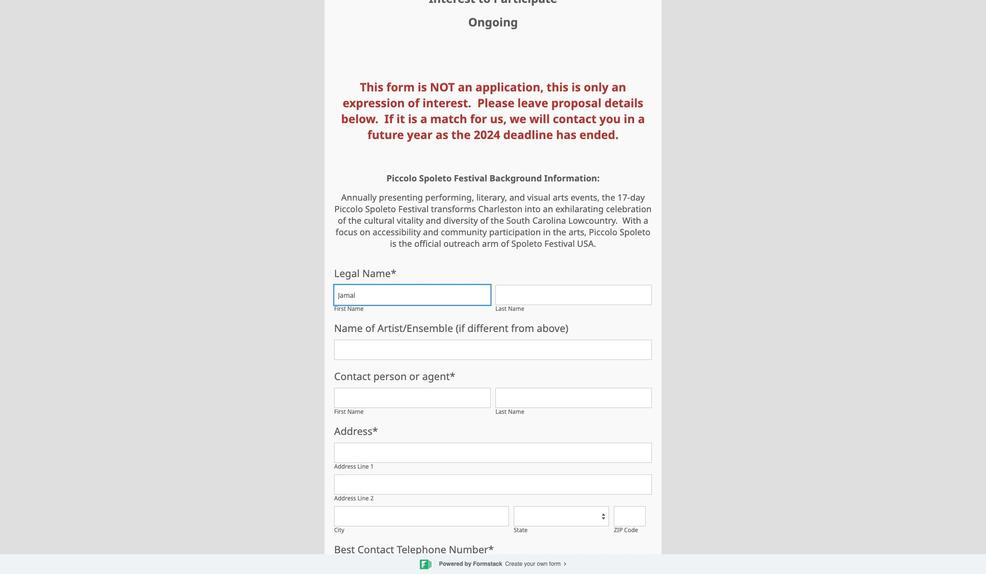 Task type: describe. For each thing, give the bounding box(es) containing it.
formstack image
[[420, 559, 431, 570]]



Task type: locate. For each thing, give the bounding box(es) containing it.
None text field
[[334, 285, 491, 305], [334, 388, 491, 408], [495, 388, 652, 408], [334, 285, 491, 305], [334, 388, 491, 408], [495, 388, 652, 408]]

None text field
[[495, 285, 652, 305], [334, 340, 652, 360], [334, 443, 652, 463], [334, 475, 652, 495], [334, 506, 509, 527], [614, 506, 646, 527], [495, 285, 652, 305], [334, 340, 652, 360], [334, 443, 652, 463], [334, 475, 652, 495], [334, 506, 509, 527], [614, 506, 646, 527]]



